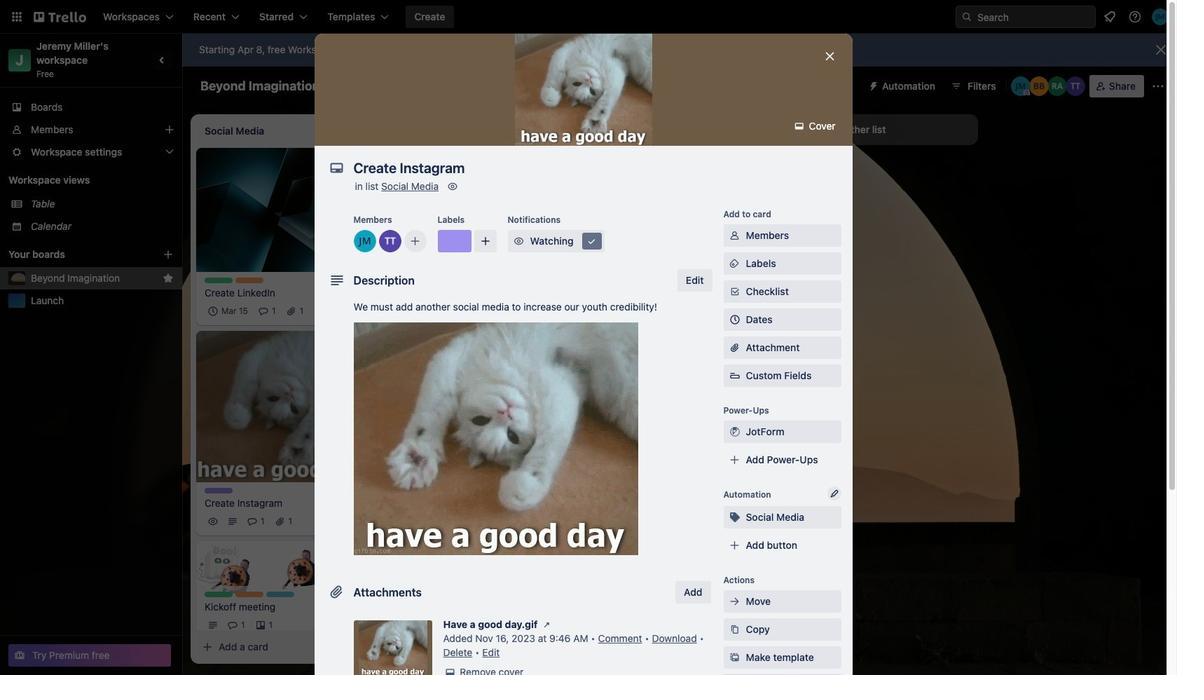 Task type: vqa. For each thing, say whether or not it's contained in the screenshot.
This member is an admin of this board. IMAGE in the right of the page
no



Task type: locate. For each thing, give the bounding box(es) containing it.
1 horizontal spatial terry turtle (terryturtle) image
[[513, 328, 530, 345]]

1 vertical spatial color: purple, title: none image
[[205, 488, 233, 494]]

bob builder (bobbuilder40) image
[[1030, 76, 1049, 96]]

1 color: orange, title: none image from the top
[[236, 277, 264, 283]]

1 vertical spatial ruby anderson (rubyanderson7) image
[[552, 328, 569, 345]]

terry turtle (terryturtle) image left jeremy miller (jeremymiller198) icon on the bottom of the page
[[326, 513, 343, 530]]

1 horizontal spatial color: purple, title: none image
[[438, 230, 472, 252]]

1 horizontal spatial create from template… image
[[757, 379, 768, 391]]

terry turtle (terryturtle) image up edit card image
[[346, 303, 362, 319]]

primary element
[[0, 0, 1178, 34]]

starred icon image
[[163, 273, 174, 284]]

ruby anderson (rubyanderson7) image
[[1048, 76, 1068, 96], [552, 328, 569, 345]]

0 horizontal spatial terry turtle (terryturtle) image
[[326, 513, 343, 530]]

terry turtle (terryturtle) image
[[379, 230, 401, 252], [346, 303, 362, 319], [326, 513, 343, 530]]

color: orange, title: none image left color: sky, title: "sparkling" element
[[236, 592, 264, 597]]

sm image
[[793, 119, 807, 133], [585, 234, 599, 248], [728, 425, 742, 439], [728, 510, 742, 524], [728, 595, 742, 609], [728, 651, 742, 665]]

have\_a\_good\_day.gif image
[[354, 323, 638, 555]]

terry turtle (terryturtle) image left add members to card icon
[[379, 230, 401, 252]]

None checkbox
[[205, 303, 252, 319]]

0 horizontal spatial terry turtle (terryturtle) image
[[346, 617, 362, 634]]

1 vertical spatial terry turtle (terryturtle) image
[[513, 328, 530, 345]]

0 vertical spatial color: purple, title: none image
[[438, 230, 472, 252]]

1 horizontal spatial ruby anderson (rubyanderson7) image
[[1048, 76, 1068, 96]]

search image
[[962, 11, 973, 22]]

jeremy miller (jeremymiller198) image
[[346, 513, 362, 530]]

2 vertical spatial terry turtle (terryturtle) image
[[346, 617, 362, 634]]

0 vertical spatial terry turtle (terryturtle) image
[[379, 230, 401, 252]]

color: green, title: none image
[[205, 592, 233, 597]]

2 horizontal spatial terry turtle (terryturtle) image
[[1066, 76, 1086, 96]]

None text field
[[347, 156, 809, 181]]

Search field
[[973, 6, 1096, 27]]

terry turtle (terryturtle) image
[[1066, 76, 1086, 96], [513, 328, 530, 345], [346, 617, 362, 634]]

color: orange, title: none image for color: green, title: none image
[[236, 277, 264, 283]]

edit card image
[[350, 337, 361, 348]]

customize views image
[[542, 79, 556, 93]]

2 vertical spatial terry turtle (terryturtle) image
[[326, 513, 343, 530]]

color: orange, title: none image right color: green, title: none image
[[236, 277, 264, 283]]

1 vertical spatial color: orange, title: none image
[[236, 592, 264, 597]]

1 vertical spatial create from template… image
[[359, 642, 370, 653]]

0 horizontal spatial ruby anderson (rubyanderson7) image
[[552, 328, 569, 345]]

0 vertical spatial terry turtle (terryturtle) image
[[1066, 76, 1086, 96]]

1 horizontal spatial terry turtle (terryturtle) image
[[346, 303, 362, 319]]

color: orange, title: none image
[[236, 277, 264, 283], [236, 592, 264, 597]]

2 horizontal spatial terry turtle (terryturtle) image
[[379, 230, 401, 252]]

sm image
[[863, 75, 883, 95], [446, 179, 460, 194], [728, 229, 742, 243], [512, 234, 526, 248], [728, 257, 742, 271], [540, 618, 554, 632], [728, 623, 742, 637], [443, 665, 457, 675]]

create from template… image
[[757, 379, 768, 391], [359, 642, 370, 653]]

2 color: orange, title: none image from the top
[[236, 592, 264, 597]]

color: purple, title: none image
[[438, 230, 472, 252], [205, 488, 233, 494]]

0 vertical spatial create from template… image
[[757, 379, 768, 391]]

0 vertical spatial color: orange, title: none image
[[236, 277, 264, 283]]

None checkbox
[[423, 289, 497, 305]]

jeremy miller (jeremymiller198) image
[[1153, 8, 1169, 25], [1012, 76, 1031, 96], [354, 230, 376, 252], [533, 328, 550, 345]]

back to home image
[[34, 6, 86, 28]]

show menu image
[[1152, 79, 1166, 93]]



Task type: describe. For each thing, give the bounding box(es) containing it.
Board name text field
[[194, 75, 327, 97]]

color: bold red, title: "thoughts" element
[[404, 362, 432, 367]]

create from template… image
[[558, 422, 569, 433]]

0 horizontal spatial color: purple, title: none image
[[205, 488, 233, 494]]

add board image
[[163, 249, 174, 260]]

0 notifications image
[[1102, 8, 1119, 25]]

color: sky, title: "sparkling" element
[[266, 592, 294, 597]]

1 vertical spatial terry turtle (terryturtle) image
[[346, 303, 362, 319]]

your boards with 2 items element
[[8, 246, 142, 263]]

color: orange, title: none image for color: green, title: none icon
[[236, 592, 264, 597]]

jeremy miller (jeremymiller198) image inside primary element
[[1153, 8, 1169, 25]]

open information menu image
[[1129, 10, 1143, 24]]

0 horizontal spatial create from template… image
[[359, 642, 370, 653]]

0 vertical spatial ruby anderson (rubyanderson7) image
[[1048, 76, 1068, 96]]

color: green, title: none image
[[205, 277, 233, 283]]

add members to card image
[[410, 234, 421, 248]]



